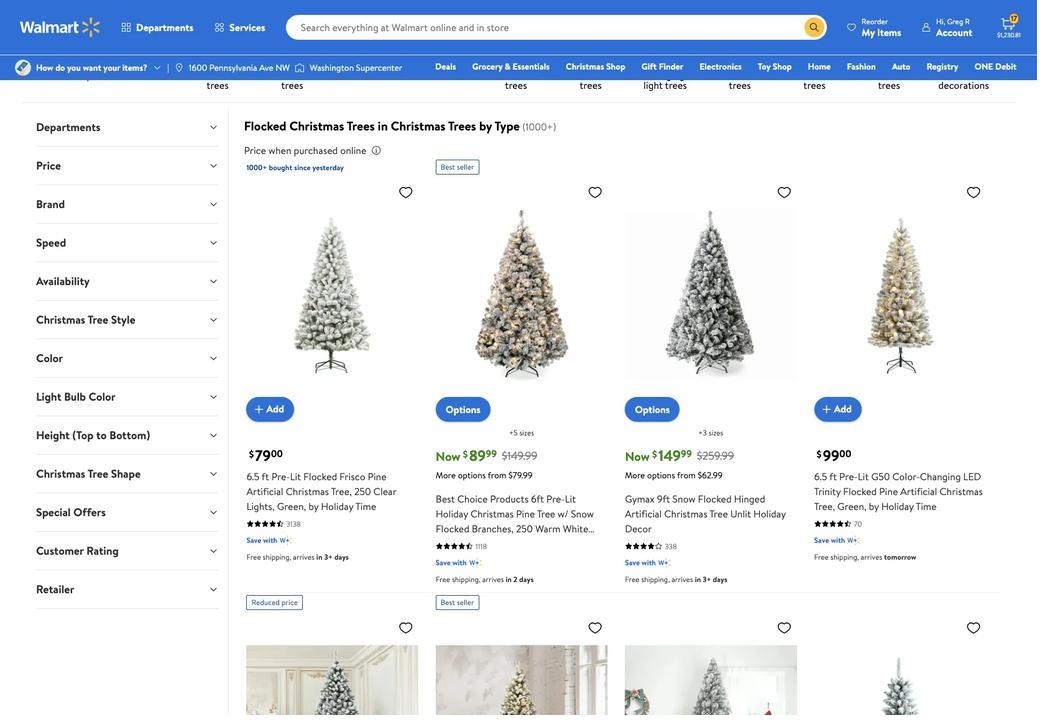 Task type: vqa. For each thing, say whether or not it's contained in the screenshot.
00 to the left
yes



Task type: locate. For each thing, give the bounding box(es) containing it.
led right changing
[[963, 470, 981, 484]]

1 vertical spatial departments
[[36, 119, 100, 135]]

more inside now $ 89 99 $149.99 more options from $79.99
[[436, 469, 456, 482]]

$ inside $ 99 00
[[817, 448, 822, 461]]

flocked left frisco
[[303, 470, 337, 484]]

fiber-
[[418, 59, 443, 72]]

artificial down gymax
[[625, 507, 662, 521]]

add to cart image
[[251, 402, 266, 417]]

1 add from the left
[[266, 403, 284, 416]]

6.5 for 99
[[814, 470, 827, 484]]

options for 'best choice products 6ft pre-lit holiday christmas pine tree w/ snow flocked branches, 250 warm white lights' image
[[446, 403, 481, 416]]

w/
[[558, 507, 569, 521]]

trees inside fiber-optic trees
[[431, 68, 452, 82]]

color inside dropdown button
[[36, 351, 63, 366]]

pine inside 6.5 ft pre-lit flocked frisco pine artificial christmas tree, 250 clear lights, green, by holiday time
[[368, 470, 387, 484]]

color inside dropdown button
[[89, 389, 116, 405]]

1 horizontal spatial by
[[479, 118, 492, 134]]

1 vertical spatial free shipping, arrives in 3+ days
[[625, 574, 727, 585]]

6.5 inside 6.5 ft pre-lit flocked frisco pine artificial christmas tree, 250 clear lights, green, by holiday time
[[246, 470, 259, 484]]

1 horizontal spatial now
[[625, 448, 650, 465]]

departments down "décor"
[[36, 119, 100, 135]]

hi, greg r account
[[936, 16, 973, 39]]

add button
[[246, 397, 294, 422], [814, 397, 862, 422]]

green, inside 6.5 ft pre-lit g50 color-changing led trinity flocked pine artificial christmas tree, green, by holiday time
[[838, 500, 867, 513]]

00 up trinity
[[840, 447, 852, 461]]

price for price when purchased online
[[244, 144, 266, 157]]

christmas tree shape tab
[[26, 455, 228, 493]]

departments up | at left top
[[136, 21, 193, 34]]

now for 149
[[625, 448, 650, 465]]

options inside now $ 89 99 $149.99 more options from $79.99
[[458, 469, 486, 482]]

add to favorites list, gymax 9ft snow flocked hinged artificial christmas tree unlit holiday decor image
[[777, 185, 792, 200]]

1 vertical spatial price
[[36, 158, 61, 174]]

1 horizontal spatial add button
[[814, 397, 862, 422]]

trees left "type"
[[448, 118, 476, 134]]

0 horizontal spatial add button
[[246, 397, 294, 422]]

1 horizontal spatial more
[[625, 469, 645, 482]]

0 horizontal spatial snow
[[571, 507, 594, 521]]

save down decor
[[625, 558, 640, 568]]

1 vertical spatial 3+
[[703, 574, 711, 585]]

with left walmart plus icon at the bottom left of page
[[453, 558, 467, 568]]

1 horizontal spatial 99
[[681, 447, 692, 461]]

trees up online
[[347, 118, 375, 134]]

1 horizontal spatial shop
[[773, 60, 792, 73]]

options link up 149
[[625, 397, 680, 422]]

0 horizontal spatial unlit
[[730, 507, 751, 521]]

bulb
[[64, 389, 86, 405]]

finder
[[659, 60, 684, 73]]

0 horizontal spatial free shipping, arrives in 3+ days
[[246, 552, 349, 563]]

2 trees from the left
[[448, 118, 476, 134]]

0 horizontal spatial  image
[[15, 60, 31, 76]]

1000+
[[246, 162, 267, 173]]

1 green, from the left
[[277, 500, 306, 513]]

tabletop
[[498, 59, 535, 72]]

99 inside now $ 149 99 $259.99 more options from $62.99
[[681, 447, 692, 461]]

1118
[[476, 541, 487, 552]]

tree, down trinity
[[814, 500, 835, 513]]

1 horizontal spatial options
[[635, 403, 670, 416]]

2 add from the left
[[834, 403, 852, 416]]

1 sizes from the left
[[520, 428, 534, 438]]

tree inside best choice products 6ft pre-lit holiday christmas pine tree w/ snow flocked branches, 250 warm white lights
[[537, 507, 555, 521]]

2 horizontal spatial artificial
[[901, 485, 937, 499]]

add up $ 99 00
[[834, 403, 852, 416]]

0 horizontal spatial artificial
[[246, 485, 283, 499]]

trees inside the tabletop christmas trees
[[505, 78, 527, 92]]

offers
[[73, 505, 106, 521]]

from for 149
[[677, 469, 696, 482]]

snow inside gymax 9ft snow flocked hinged artificial christmas tree unlit holiday decor
[[673, 492, 696, 506]]

2 vertical spatial pine
[[516, 507, 535, 521]]

down
[[371, 59, 394, 72]]

now inside now $ 149 99 $259.99 more options from $62.99
[[625, 448, 650, 465]]

flocked inside 6.5 ft pre-lit g50 color-changing led trinity flocked pine artificial christmas tree, green, by holiday time
[[843, 485, 877, 499]]

add up the $ 79 00
[[266, 403, 284, 416]]

color changing light trees image
[[643, 11, 688, 55]]

0 horizontal spatial led
[[806, 59, 824, 72]]

account
[[936, 25, 973, 39]]

style
[[111, 312, 135, 328]]

1 more from the left
[[436, 469, 456, 482]]

lit
[[223, 59, 231, 72]]

changing
[[920, 470, 961, 484]]

2 00 from the left
[[840, 447, 852, 461]]

trees inside decorated christmas trees
[[580, 78, 602, 92]]

pencil christmas trees link
[[708, 11, 772, 93]]

2 $ from the left
[[463, 448, 468, 461]]

christmas inside decorated christmas trees
[[569, 68, 612, 82]]

snow inside best choice products 6ft pre-lit holiday christmas pine tree w/ snow flocked branches, 250 warm white lights
[[571, 507, 594, 521]]

flocked christmas trees link
[[260, 11, 325, 93]]

1 horizontal spatial 250
[[516, 522, 533, 536]]

2 vertical spatial color
[[89, 389, 116, 405]]

lit up w/
[[565, 492, 576, 506]]

0 vertical spatial departments
[[136, 21, 193, 34]]

0 horizontal spatial by
[[309, 500, 319, 513]]

toy shop
[[758, 60, 792, 73]]

tree left shape
[[88, 466, 108, 482]]

 image left how
[[15, 60, 31, 76]]

add button up the $ 79 00
[[246, 397, 294, 422]]

time inside 6.5 ft pre-lit flocked frisco pine artificial christmas tree, 250 clear lights, green, by holiday time
[[355, 500, 376, 513]]

now left 149
[[625, 448, 650, 465]]

1 add button from the left
[[246, 397, 294, 422]]

choice
[[457, 492, 488, 506]]

1 vertical spatial led
[[963, 470, 981, 484]]

options for gymax 9ft snow flocked hinged artificial christmas tree unlit holiday decor image
[[635, 403, 670, 416]]

debit
[[995, 60, 1017, 73]]

2 options link from the left
[[625, 397, 680, 422]]

0 horizontal spatial 6.5
[[246, 470, 259, 484]]

flocked christmas trees image
[[270, 11, 315, 55]]

options link for gymax 9ft snow flocked hinged artificial christmas tree unlit holiday decor image
[[625, 397, 680, 422]]

1 vertical spatial tree,
[[814, 500, 835, 513]]

departments inside popup button
[[136, 21, 193, 34]]

departments tab
[[26, 108, 228, 146]]

2 options from the left
[[635, 403, 670, 416]]

2 horizontal spatial lit
[[858, 470, 869, 484]]

0 horizontal spatial 3+
[[324, 552, 333, 563]]

0 vertical spatial price
[[244, 144, 266, 157]]

1 horizontal spatial artificial
[[625, 507, 662, 521]]

height (top to bottom)
[[36, 428, 150, 443]]

light
[[36, 389, 61, 405]]

save with for middle walmart plus image
[[625, 558, 656, 568]]

1 vertical spatial 250
[[516, 522, 533, 536]]

save with up free shipping, arrives tomorrow
[[814, 535, 845, 546]]

days for 89
[[519, 574, 534, 585]]

trees for fiber-optic trees
[[431, 68, 452, 82]]

price up 1000+
[[244, 144, 266, 157]]

0 horizontal spatial options link
[[436, 397, 491, 422]]

from inside now $ 89 99 $149.99 more options from $79.99
[[488, 469, 506, 482]]

trees inside flocked christmas trees
[[281, 78, 303, 92]]

0 horizontal spatial trees
[[347, 118, 375, 134]]

1 horizontal spatial led
[[963, 470, 981, 484]]

artificial inside 6.5 ft pre-lit g50 color-changing led trinity flocked pine artificial christmas tree, green, by holiday time
[[901, 485, 937, 499]]

christmas inside tab
[[36, 312, 85, 328]]

2 green, from the left
[[838, 500, 867, 513]]

gift finder
[[642, 60, 684, 73]]

christmas tree shape
[[36, 466, 141, 482]]

options up 89
[[446, 403, 481, 416]]

2 sizes from the left
[[709, 428, 723, 438]]

 image right | at left top
[[174, 63, 184, 73]]

time down changing
[[916, 500, 937, 513]]

sizes for +3 sizes
[[709, 428, 723, 438]]

flocked down $62.99
[[698, 492, 732, 506]]

walmart plus image down 3138
[[280, 535, 292, 547]]

1 options from the left
[[446, 403, 481, 416]]

1 horizontal spatial options link
[[625, 397, 680, 422]]

now for 89
[[436, 448, 461, 465]]

99
[[823, 445, 840, 466], [486, 447, 497, 461], [681, 447, 692, 461]]

1 horizontal spatial  image
[[174, 63, 184, 73]]

type
[[495, 118, 520, 134]]

00 up lights,
[[271, 447, 283, 461]]

add button for 6.5 ft pre-lit flocked frisco pine artificial christmas tree, 250 clear lights, green, by holiday time image
[[246, 397, 294, 422]]

auto link
[[887, 60, 916, 73]]

ft
[[262, 470, 269, 484], [830, 470, 837, 484]]

$ left 149
[[652, 448, 657, 461]]

toy shop link
[[753, 60, 798, 73]]

1 00 from the left
[[271, 447, 283, 461]]

pine up clear
[[368, 470, 387, 484]]

availability tab
[[26, 262, 228, 300]]

light bulb color tab
[[26, 378, 228, 416]]

from
[[488, 469, 506, 482], [677, 469, 696, 482]]

tree
[[88, 312, 108, 328], [88, 466, 108, 482], [537, 507, 555, 521], [710, 507, 728, 521]]

2 6.5 from the left
[[814, 470, 827, 484]]

pine inside best choice products 6ft pre-lit holiday christmas pine tree w/ snow flocked branches, 250 warm white lights
[[516, 507, 535, 521]]

1 vertical spatial snow
[[571, 507, 594, 521]]

green, up 70
[[838, 500, 867, 513]]

1 vertical spatial best seller
[[441, 597, 474, 608]]

ft down the $ 79 00
[[262, 470, 269, 484]]

1 horizontal spatial ft
[[830, 470, 837, 484]]

led inside 6.5 ft pre-lit g50 color-changing led trinity flocked pine artificial christmas tree, green, by holiday time
[[963, 470, 981, 484]]

decorated christmas trees link
[[558, 11, 623, 93]]

0 vertical spatial unlit
[[879, 59, 900, 72]]

tree left style
[[88, 312, 108, 328]]

2 horizontal spatial walmart plus image
[[848, 535, 860, 547]]

christmas inside tab
[[36, 466, 85, 482]]

gymax
[[625, 492, 655, 506]]

add to favorites list, gymax 6 ft pre-lit christmas tree snow flocked hinged pine tree w/ metal stand image
[[588, 620, 603, 636]]

search icon image
[[810, 22, 819, 32]]

1 horizontal spatial 6.5
[[814, 470, 827, 484]]

free shipping, arrives in 3+ days down 3138
[[246, 552, 349, 563]]

artificial inside gymax 9ft snow flocked hinged artificial christmas tree unlit holiday decor
[[625, 507, 662, 521]]

1 now from the left
[[436, 448, 461, 465]]

speed
[[36, 235, 66, 251]]

0 vertical spatial tree,
[[331, 485, 352, 499]]

1 shop from the left
[[606, 60, 625, 73]]

speed button
[[26, 224, 228, 262]]

1 time from the left
[[355, 500, 376, 513]]

options inside now $ 149 99 $259.99 more options from $62.99
[[647, 469, 675, 482]]

sizes right '+5'
[[520, 428, 534, 438]]

0 horizontal spatial options
[[458, 469, 486, 482]]

250 inside best choice products 6ft pre-lit holiday christmas pine tree w/ snow flocked branches, 250 warm white lights
[[516, 522, 533, 536]]

walmart plus image
[[280, 535, 292, 547], [848, 535, 860, 547], [659, 557, 671, 569]]

0 horizontal spatial color
[[36, 351, 63, 366]]

tree down $62.99
[[710, 507, 728, 521]]

0 horizontal spatial pine
[[368, 470, 387, 484]]

deals
[[435, 60, 456, 73]]

ft inside 6.5 ft pre-lit flocked frisco pine artificial christmas tree, 250 clear lights, green, by holiday time
[[262, 470, 269, 484]]

0 horizontal spatial tree,
[[331, 485, 352, 499]]

flocked right ave
[[275, 59, 309, 72]]

6.5 up trinity
[[814, 470, 827, 484]]

 image right "nw" at the top of page
[[295, 62, 305, 74]]

99 up trinity
[[823, 445, 840, 466]]

1 horizontal spatial add
[[834, 403, 852, 416]]

christmas shop link
[[560, 60, 631, 73]]

products
[[490, 492, 529, 506]]

flocked
[[275, 59, 309, 72], [244, 118, 286, 134], [303, 470, 337, 484], [843, 485, 877, 499], [698, 492, 732, 506], [436, 522, 469, 536]]

unlit right the fashion at top right
[[879, 59, 900, 72]]

1 horizontal spatial 00
[[840, 447, 852, 461]]

1000+ bought since yesterday
[[246, 162, 344, 173]]

now left 89
[[436, 448, 461, 465]]

pine down 6ft
[[516, 507, 535, 521]]

holiday
[[321, 500, 353, 513], [881, 500, 914, 513], [436, 507, 468, 521], [754, 507, 786, 521]]

trees for upside down trees
[[356, 68, 378, 82]]

2 horizontal spatial pine
[[879, 485, 898, 499]]

tree,
[[331, 485, 352, 499], [814, 500, 835, 513]]

$149.99
[[502, 449, 538, 464]]

3138
[[286, 519, 301, 530]]

snow up white
[[571, 507, 594, 521]]

0 vertical spatial seller
[[457, 162, 474, 172]]

now inside now $ 89 99 $149.99 more options from $79.99
[[436, 448, 461, 465]]

99 left $259.99
[[681, 447, 692, 461]]

registry
[[927, 60, 959, 73]]

free shipping, arrives in 3+ days down 338
[[625, 574, 727, 585]]

christmas inside 6.5 ft pre-lit flocked frisco pine artificial christmas tree, 250 clear lights, green, by holiday time
[[286, 485, 329, 499]]

customer rating tab
[[26, 532, 228, 570]]

0 horizontal spatial now
[[436, 448, 461, 465]]

0 horizontal spatial lit
[[290, 470, 301, 484]]

2 add button from the left
[[814, 397, 862, 422]]

2 now from the left
[[625, 448, 650, 465]]

6.5 ft pre-lit flocked frisco pine artificial christmas tree, 250 clear lights, green, by holiday time
[[246, 470, 396, 513]]

1 horizontal spatial price
[[244, 144, 266, 157]]

more for 89
[[436, 469, 456, 482]]

walmart+
[[980, 78, 1017, 90]]

0 vertical spatial color
[[653, 59, 678, 72]]

trees inside pre-lit christmas trees
[[207, 78, 229, 92]]

retailer button
[[26, 571, 228, 609]]

décor
[[45, 68, 69, 82]]

price up brand
[[36, 158, 61, 174]]

pennsylvania
[[209, 62, 257, 74]]

0 horizontal spatial 00
[[271, 447, 283, 461]]

0 horizontal spatial departments
[[36, 119, 100, 135]]

color inside "color changing light trees"
[[653, 59, 678, 72]]

shipping, down 70
[[831, 552, 859, 563]]

from inside now $ 149 99 $259.99 more options from $62.99
[[677, 469, 696, 482]]

add to favorites list, 6.5 ft pre-lit flocked frisco pine artificial christmas tree, 250 clear lights, green, by holiday time image
[[398, 185, 413, 200]]

holiday down color-
[[881, 500, 914, 513]]

nw
[[276, 62, 290, 74]]

shipping,
[[263, 552, 291, 563], [831, 552, 859, 563], [452, 574, 481, 585], [641, 574, 670, 585]]

flocked inside flocked christmas trees
[[275, 59, 309, 72]]

trees inside all christmas trees
[[132, 68, 154, 82]]

250 left warm
[[516, 522, 533, 536]]

1 horizontal spatial lit
[[565, 492, 576, 506]]

00 inside $ 99 00
[[840, 447, 852, 461]]

unlit inside gymax 9ft snow flocked hinged artificial christmas tree unlit holiday decor
[[730, 507, 751, 521]]

pine down the g50
[[879, 485, 898, 499]]

more inside now $ 149 99 $259.99 more options from $62.99
[[625, 469, 645, 482]]

6.5 down 79
[[246, 470, 259, 484]]

1 horizontal spatial days
[[519, 574, 534, 585]]

1 horizontal spatial green,
[[838, 500, 867, 513]]

4 $ from the left
[[817, 448, 822, 461]]

0 vertical spatial best seller
[[441, 162, 474, 172]]

with
[[263, 535, 277, 546], [831, 535, 845, 546], [453, 558, 467, 568], [642, 558, 656, 568]]

0 horizontal spatial walmart plus image
[[280, 535, 292, 547]]

99 left $149.99
[[486, 447, 497, 461]]

shop for toy shop
[[773, 60, 792, 73]]

pine inside 6.5 ft pre-lit g50 color-changing led trinity flocked pine artificial christmas tree, green, by holiday time
[[879, 485, 898, 499]]

flocked up lights
[[436, 522, 469, 536]]

+5
[[509, 428, 518, 438]]

$ up trinity
[[817, 448, 822, 461]]

1 vertical spatial seller
[[457, 597, 474, 608]]

0 horizontal spatial 250
[[354, 485, 371, 499]]

save with
[[246, 535, 277, 546], [814, 535, 845, 546], [436, 558, 467, 568], [625, 558, 656, 568]]

more for 149
[[625, 469, 645, 482]]

1 horizontal spatial unlit
[[879, 59, 900, 72]]

0 horizontal spatial more
[[436, 469, 456, 482]]

green, inside 6.5 ft pre-lit flocked frisco pine artificial christmas tree, 250 clear lights, green, by holiday time
[[277, 500, 306, 513]]

by inside 6.5 ft pre-lit g50 color-changing led trinity flocked pine artificial christmas tree, green, by holiday time
[[869, 500, 879, 513]]

by left "type"
[[479, 118, 492, 134]]

6ft
[[531, 492, 544, 506]]

1 ft from the left
[[262, 470, 269, 484]]

 image
[[15, 60, 31, 76], [295, 62, 305, 74], [174, 63, 184, 73]]

sizes right +3
[[709, 428, 723, 438]]

color for color
[[36, 351, 63, 366]]

deals link
[[430, 60, 462, 73]]

pine
[[368, 470, 387, 484], [879, 485, 898, 499], [516, 507, 535, 521]]

0 vertical spatial led
[[806, 59, 824, 72]]

trees for pencil christmas trees
[[729, 78, 751, 92]]

2 horizontal spatial days
[[713, 574, 727, 585]]

0 vertical spatial 250
[[354, 485, 371, 499]]

2 options from the left
[[647, 469, 675, 482]]

retailer
[[36, 582, 74, 598]]

christmas tree decoration image
[[941, 11, 986, 55]]

holiday down frisco
[[321, 500, 353, 513]]

options up 149
[[635, 403, 670, 416]]

1 $ from the left
[[249, 448, 254, 461]]

1 horizontal spatial 3+
[[703, 574, 711, 585]]

0 vertical spatial snow
[[673, 492, 696, 506]]

250 inside 6.5 ft pre-lit flocked frisco pine artificial christmas tree, 250 clear lights, green, by holiday time
[[354, 485, 371, 499]]

2 horizontal spatial color
[[653, 59, 678, 72]]

1 horizontal spatial options
[[647, 469, 675, 482]]

walmart plus image down 338
[[659, 557, 671, 569]]

time
[[355, 500, 376, 513], [916, 500, 937, 513]]

0 vertical spatial pine
[[368, 470, 387, 484]]

2 horizontal spatial 99
[[823, 445, 840, 466]]

unlit christmas trees image
[[867, 11, 912, 55]]

brand tab
[[26, 185, 228, 223]]

retailer tab
[[26, 571, 228, 609]]

snow right 9ft
[[673, 492, 696, 506]]

1 vertical spatial pine
[[879, 485, 898, 499]]

christmas tree style button
[[26, 301, 228, 339]]

by right lights,
[[309, 500, 319, 513]]

green,
[[277, 500, 306, 513], [838, 500, 867, 513]]

0 horizontal spatial sizes
[[520, 428, 534, 438]]

artificial down color-
[[901, 485, 937, 499]]

light bulb color button
[[26, 378, 228, 416]]

add to favorites list, gymax 9 ft pre-lit christmas tree snow flocked hinged pine tree w/ metal stand image
[[398, 620, 413, 636]]

price inside dropdown button
[[36, 158, 61, 174]]

options link up 89
[[436, 397, 491, 422]]

0 horizontal spatial time
[[355, 500, 376, 513]]

flocked down the g50
[[843, 485, 877, 499]]

trees inside the pencil christmas trees
[[729, 78, 751, 92]]

time down clear
[[355, 500, 376, 513]]

led christmas trees image
[[792, 11, 837, 55]]

tree, down frisco
[[331, 485, 352, 499]]

2 time from the left
[[916, 500, 937, 513]]

add button up $ 99 00
[[814, 397, 862, 422]]

save with down lights
[[436, 558, 467, 568]]

3 $ from the left
[[652, 448, 657, 461]]

seller
[[457, 162, 474, 172], [457, 597, 474, 608]]

lit inside 6.5 ft pre-lit g50 color-changing led trinity flocked pine artificial christmas tree, green, by holiday time
[[858, 470, 869, 484]]

trees inside unlit christmas trees
[[878, 78, 900, 92]]

2 horizontal spatial by
[[869, 500, 879, 513]]

availability
[[36, 274, 90, 289]]

save with for 99 walmart plus image
[[814, 535, 845, 546]]

unlit down hinged
[[730, 507, 751, 521]]

options for 89
[[458, 469, 486, 482]]

lit for 99
[[858, 470, 869, 484]]

6.5 inside 6.5 ft pre-lit g50 color-changing led trinity flocked pine artificial christmas tree, green, by holiday time
[[814, 470, 827, 484]]

days
[[334, 552, 349, 563], [519, 574, 534, 585], [713, 574, 727, 585]]

best
[[441, 162, 455, 172], [436, 492, 455, 506], [441, 597, 455, 608]]

1 horizontal spatial sizes
[[709, 428, 723, 438]]

2 horizontal spatial  image
[[295, 62, 305, 74]]

height (top to bottom) tab
[[26, 417, 228, 455]]

christmas inside 6.5 ft pre-lit g50 color-changing led trinity flocked pine artificial christmas tree, green, by holiday time
[[940, 485, 983, 499]]

save down lights
[[436, 558, 451, 568]]

by down the g50
[[869, 500, 879, 513]]

0 horizontal spatial 99
[[486, 447, 497, 461]]

1 vertical spatial unlit
[[730, 507, 751, 521]]

00
[[271, 447, 283, 461], [840, 447, 852, 461]]

price
[[244, 144, 266, 157], [36, 158, 61, 174]]

1 horizontal spatial from
[[677, 469, 696, 482]]

led down led christmas trees image
[[806, 59, 824, 72]]

next slide for chipmodulewithimages list image
[[976, 37, 1006, 67]]

1 horizontal spatial color
[[89, 389, 116, 405]]

Search search field
[[286, 15, 827, 40]]

0 horizontal spatial shop
[[606, 60, 625, 73]]

0 horizontal spatial price
[[36, 158, 61, 174]]

2 ft from the left
[[830, 470, 837, 484]]

green, up 3138
[[277, 500, 306, 513]]

ft up trinity
[[830, 470, 837, 484]]

brand
[[36, 197, 65, 212]]

holiday down the 'choice'
[[436, 507, 468, 521]]

trees inside led christmas trees
[[804, 78, 826, 92]]

250 down frisco
[[354, 485, 371, 499]]

1 options from the left
[[458, 469, 486, 482]]

1 horizontal spatial time
[[916, 500, 937, 513]]

lit inside 6.5 ft pre-lit flocked frisco pine artificial christmas tree, 250 clear lights, green, by holiday time
[[290, 470, 301, 484]]

1 from from the left
[[488, 469, 506, 482]]

white
[[563, 522, 588, 536]]

1 options link from the left
[[436, 397, 491, 422]]

christmas tree decorations link
[[932, 11, 996, 93]]

00 for 79
[[271, 447, 283, 461]]

save with down decor
[[625, 558, 656, 568]]

$ left 89
[[463, 448, 468, 461]]

$ inside the $ 79 00
[[249, 448, 254, 461]]

from left $62.99
[[677, 469, 696, 482]]

add to favorites list, 6.5 ft pre-lit g50 color-changing led trinity flocked pine artificial christmas tree, green, by holiday time image
[[966, 185, 981, 200]]

shop
[[72, 68, 92, 82]]

add to favorites list, topbuy 4.5ft slim snow-flocked christmas tre hinged pencil tree w/ 373 branch tips premium pe & pvc image
[[966, 620, 981, 636]]

arrives down 3138
[[293, 552, 315, 563]]

hi,
[[936, 16, 945, 26]]

more
[[436, 469, 456, 482], [625, 469, 645, 482]]

2 shop from the left
[[773, 60, 792, 73]]

trees inside upside down trees
[[356, 68, 378, 82]]

0 horizontal spatial green,
[[277, 500, 306, 513]]

00 inside the $ 79 00
[[271, 447, 283, 461]]

arrives
[[293, 552, 315, 563], [861, 552, 882, 563], [482, 574, 504, 585], [672, 574, 693, 585]]

save with down lights,
[[246, 535, 277, 546]]

registry link
[[921, 60, 964, 73]]

options down 89
[[458, 469, 486, 482]]

trinity
[[814, 485, 841, 499]]

shop for christmas shop
[[606, 60, 625, 73]]

one
[[975, 60, 993, 73]]

pre- inside best choice products 6ft pre-lit holiday christmas pine tree w/ snow flocked branches, 250 warm white lights
[[546, 492, 565, 506]]

artificial up lights,
[[246, 485, 283, 499]]

 image for 1600
[[174, 63, 184, 73]]

options down 149
[[647, 469, 675, 482]]

all
[[114, 59, 126, 72]]

ft inside 6.5 ft pre-lit g50 color-changing led trinity flocked pine artificial christmas tree, green, by holiday time
[[830, 470, 837, 484]]

all christmas trees link
[[111, 11, 175, 83]]

2 from from the left
[[677, 469, 696, 482]]

0 horizontal spatial options
[[446, 403, 481, 416]]

tree, inside 6.5 ft pre-lit flocked frisco pine artificial christmas tree, 250 clear lights, green, by holiday time
[[331, 485, 352, 499]]

trees for led christmas trees
[[804, 78, 826, 92]]

holiday down hinged
[[754, 507, 786, 521]]

options link for 'best choice products 6ft pre-lit holiday christmas pine tree w/ snow flocked branches, 250 warm white lights' image
[[436, 397, 491, 422]]

walmart plus image down 70
[[848, 535, 860, 547]]

color-
[[892, 470, 920, 484]]

2 more from the left
[[625, 469, 645, 482]]

1 vertical spatial color
[[36, 351, 63, 366]]

1 horizontal spatial pine
[[516, 507, 535, 521]]

gymax 9 ft pre-lit christmas tree snow flocked hinged pine tree w/ metal stand image
[[246, 615, 418, 716]]

lit up 3138
[[290, 470, 301, 484]]

save with for 79 walmart plus image
[[246, 535, 277, 546]]

with down lights,
[[263, 535, 277, 546]]

tree inside tab
[[88, 466, 108, 482]]

1 6.5 from the left
[[246, 470, 259, 484]]

lit left the g50
[[858, 470, 869, 484]]

99 inside now $ 89 99 $149.99 more options from $79.99
[[486, 447, 497, 461]]

1 horizontal spatial tree,
[[814, 500, 835, 513]]



Task type: describe. For each thing, give the bounding box(es) containing it.
338
[[665, 541, 677, 552]]

$62.99
[[698, 469, 723, 482]]

2 best seller from the top
[[441, 597, 474, 608]]

washington supercenter
[[310, 62, 403, 74]]

decorated christmas trees image
[[568, 11, 613, 55]]

tomorrow
[[884, 552, 916, 563]]

99 for 149
[[681, 447, 692, 461]]

pre-lit christmas trees
[[196, 59, 239, 92]]

shipping, down 3138
[[263, 552, 291, 563]]

best choice products 6ft pre-lit holiday christmas pine tree w/ snow flocked branches, 250 warm white lights image
[[436, 180, 608, 412]]

add to favorites list, glasgow 7.5ft frosted prelit artificial christmas tree with pine cones, foot pedal, 1556 branch tips, 750 warm lights and metal stand, 61" wide realistic snow flocked pine christmas tree with lights image
[[777, 620, 792, 636]]

2 vertical spatial best
[[441, 597, 455, 608]]

hinged
[[734, 492, 765, 506]]

lit inside best choice products 6ft pre-lit holiday christmas pine tree w/ snow flocked branches, 250 warm white lights
[[565, 492, 576, 506]]

 image for how
[[15, 60, 31, 76]]

gymax 6 ft pre-lit christmas tree snow flocked hinged pine tree w/ metal stand image
[[436, 615, 608, 716]]

bottom)
[[109, 428, 150, 443]]

+3
[[698, 428, 707, 438]]

$79.99
[[509, 469, 533, 482]]

tabletop christmas trees image
[[494, 11, 539, 55]]

1 seller from the top
[[457, 162, 474, 172]]

days for 149
[[713, 574, 727, 585]]

clear
[[373, 485, 396, 499]]

speed tab
[[26, 224, 228, 262]]

fiber-optic trees
[[418, 59, 465, 82]]

2 seller from the top
[[457, 597, 474, 608]]

$ inside now $ 89 99 $149.99 more options from $79.99
[[463, 448, 468, 461]]

decorations
[[939, 78, 989, 92]]

with down decor
[[642, 558, 656, 568]]

special offers tab
[[26, 494, 228, 532]]

color changing light trees
[[644, 59, 687, 92]]

sizes for +5 sizes
[[520, 428, 534, 438]]

arrives left 2
[[482, 574, 504, 585]]

pre- inside 6.5 ft pre-lit g50 color-changing led trinity flocked pine artificial christmas tree, green, by holiday time
[[839, 470, 858, 484]]

best choice products 6ft pre-lit holiday christmas pine tree w/ snow flocked branches, 250 warm white lights
[[436, 492, 594, 551]]

prelit christmas trees image
[[195, 11, 240, 55]]

trees for tabletop christmas trees
[[505, 78, 527, 92]]

christmas tree shape button
[[26, 455, 228, 493]]

g50
[[871, 470, 890, 484]]

tree, inside 6.5 ft pre-lit g50 color-changing led trinity flocked pine artificial christmas tree, green, by holiday time
[[814, 500, 835, 513]]

lit for 79
[[290, 470, 301, 484]]

departments inside dropdown button
[[36, 119, 100, 135]]

christmas décor shop
[[45, 59, 92, 82]]

color tab
[[26, 340, 228, 378]]

tree inside gymax 9ft snow flocked hinged artificial christmas tree unlit holiday decor
[[710, 507, 728, 521]]

 image for washington
[[295, 62, 305, 74]]

holiday inside best choice products 6ft pre-lit holiday christmas pine tree w/ snow flocked branches, 250 warm white lights
[[436, 507, 468, 521]]

led inside led christmas trees
[[806, 59, 824, 72]]

items?
[[122, 62, 147, 74]]

walmart plus image
[[469, 557, 482, 569]]

save down lights,
[[246, 535, 261, 546]]

auto
[[892, 60, 911, 73]]

tabletop christmas trees link
[[484, 11, 548, 93]]

departments button
[[26, 108, 228, 146]]

all christmas trees image
[[121, 11, 165, 55]]

decorated
[[568, 59, 614, 72]]

flocked inside 6.5 ft pre-lit flocked frisco pine artificial christmas tree, 250 clear lights, green, by holiday time
[[303, 470, 337, 484]]

now $ 149 99 $259.99 more options from $62.99
[[625, 445, 734, 482]]

decor
[[625, 522, 652, 536]]

holiday inside gymax 9ft snow flocked hinged artificial christmas tree unlit holiday decor
[[754, 507, 786, 521]]

led christmas trees link
[[782, 11, 847, 93]]

pre- inside pre-lit christmas trees
[[204, 59, 223, 72]]

0 vertical spatial 3+
[[324, 552, 333, 563]]

tabletop christmas trees
[[494, 59, 538, 92]]

light
[[644, 78, 663, 92]]

essentials
[[513, 60, 550, 73]]

by inside 6.5 ft pre-lit flocked frisco pine artificial christmas tree, 250 clear lights, green, by holiday time
[[309, 500, 319, 513]]

1 horizontal spatial free shipping, arrives in 3+ days
[[625, 574, 727, 585]]

unlit inside unlit christmas trees
[[879, 59, 900, 72]]

best inside best choice products 6ft pre-lit holiday christmas pine tree w/ snow flocked branches, 250 warm white lights
[[436, 492, 455, 506]]

branches,
[[472, 522, 514, 536]]

with up free shipping, arrives tomorrow
[[831, 535, 845, 546]]

arrives left tomorrow
[[861, 552, 882, 563]]

79
[[255, 445, 271, 466]]

$ inside now $ 149 99 $259.99 more options from $62.99
[[652, 448, 657, 461]]

lights,
[[246, 500, 275, 513]]

bought
[[269, 162, 292, 173]]

1 trees from the left
[[347, 118, 375, 134]]

christmas inside "christmas tree decorations"
[[942, 59, 986, 72]]

trees for all christmas trees
[[132, 68, 154, 82]]

add for add to cart icon
[[834, 403, 852, 416]]

price for price
[[36, 158, 61, 174]]

legal information image
[[371, 146, 381, 156]]

one debit link
[[969, 60, 1022, 73]]

optic
[[443, 59, 465, 72]]

trees for unlit christmas trees
[[878, 78, 900, 92]]

how
[[36, 62, 53, 74]]

flocked christmas trees
[[271, 59, 314, 92]]

gymax 9ft snow flocked hinged artificial christmas tree unlit holiday decor
[[625, 492, 786, 536]]

customer
[[36, 544, 84, 559]]

ft for 79
[[262, 470, 269, 484]]

height
[[36, 428, 70, 443]]

+3 sizes
[[698, 428, 723, 438]]

r
[[965, 16, 970, 26]]

walmart image
[[20, 17, 101, 37]]

0 vertical spatial best
[[441, 162, 455, 172]]

walmart plus image for 79
[[280, 535, 292, 547]]

add to cart image
[[819, 402, 834, 417]]

options for 149
[[647, 469, 675, 482]]

$259.99
[[697, 449, 734, 464]]

services button
[[204, 12, 276, 42]]

color button
[[26, 340, 228, 378]]

149
[[658, 445, 681, 466]]

christmas inside best choice products 6ft pre-lit holiday christmas pine tree w/ snow flocked branches, 250 warm white lights
[[471, 507, 514, 521]]

christmas tree style tab
[[26, 301, 228, 339]]

grocery
[[472, 60, 503, 73]]

6.5 for 79
[[246, 470, 259, 484]]

(1000+)
[[522, 120, 556, 134]]

upside
[[339, 59, 369, 72]]

fiber-optic trees image
[[419, 11, 464, 55]]

ave
[[259, 62, 274, 74]]

$ 79 00
[[249, 445, 283, 466]]

add for add to cart image
[[266, 403, 284, 416]]

6.5 ft pre-lit g50 color-changing led trinity flocked pine artificial christmas tree, green, by holiday time
[[814, 470, 983, 513]]

shipping, down walmart plus icon at the bottom left of page
[[452, 574, 481, 585]]

artificial inside 6.5 ft pre-lit flocked frisco pine artificial christmas tree, 250 clear lights, green, by holiday time
[[246, 485, 283, 499]]

shape
[[111, 466, 141, 482]]

0 vertical spatial free shipping, arrives in 3+ days
[[246, 552, 349, 563]]

pencil christmas trees image
[[718, 11, 762, 55]]

free shipping, arrives in 2 days
[[436, 574, 534, 585]]

upside down trees image
[[345, 11, 389, 55]]

Walmart Site-Wide search field
[[286, 15, 827, 40]]

christmas tree style
[[36, 312, 135, 328]]

add to favorites list, best choice products 6ft pre-lit holiday christmas pine tree w/ snow flocked branches, 250 warm white lights image
[[588, 185, 603, 200]]

+5 sizes
[[509, 428, 534, 438]]

time inside 6.5 ft pre-lit g50 color-changing led trinity flocked pine artificial christmas tree, green, by holiday time
[[916, 500, 937, 513]]

pre-lit christmas trees link
[[185, 11, 250, 93]]

(top
[[72, 428, 94, 443]]

add button for the 6.5 ft pre-lit g50 color-changing led trinity flocked pine artificial christmas tree, green, by holiday time "image"
[[814, 397, 862, 422]]

flocked up when
[[244, 118, 286, 134]]

home link
[[803, 60, 837, 73]]

christmas inside gymax 9ft snow flocked hinged artificial christmas tree unlit holiday decor
[[664, 507, 708, 521]]

holiday inside 6.5 ft pre-lit flocked frisco pine artificial christmas tree, 250 clear lights, green, by holiday time
[[321, 500, 353, 513]]

one debit walmart+
[[975, 60, 1017, 90]]

trees inside "color changing light trees"
[[665, 78, 687, 92]]

1 horizontal spatial walmart plus image
[[659, 557, 671, 569]]

$ 99 00
[[817, 445, 852, 466]]

tree inside tab
[[88, 312, 108, 328]]

my
[[862, 25, 875, 39]]

0 horizontal spatial days
[[334, 552, 349, 563]]

christmas décor shop image
[[46, 11, 91, 55]]

6.5 ft pre-lit g50 color-changing led trinity flocked pine artificial christmas tree, green, by holiday time image
[[814, 180, 986, 412]]

ft for 99
[[830, 470, 837, 484]]

frisco
[[340, 470, 365, 484]]

electronics
[[700, 60, 742, 73]]

christmas inside christmas décor shop
[[47, 59, 90, 72]]

walmart plus image for 99
[[848, 535, 860, 547]]

00 for 99
[[840, 447, 852, 461]]

tree
[[955, 68, 973, 82]]

flocked inside best choice products 6ft pre-lit holiday christmas pine tree w/ snow flocked branches, 250 warm white lights
[[436, 522, 469, 536]]

pre- inside 6.5 ft pre-lit flocked frisco pine artificial christmas tree, 250 clear lights, green, by holiday time
[[272, 470, 290, 484]]

services
[[230, 21, 265, 34]]

christmas inside all christmas trees
[[128, 59, 172, 72]]

fashion link
[[842, 60, 882, 73]]

save with for walmart plus icon at the bottom left of page
[[436, 558, 467, 568]]

&
[[505, 60, 511, 73]]

pencil christmas trees
[[718, 59, 762, 92]]

1 best seller from the top
[[441, 162, 474, 172]]

reduced price
[[251, 597, 298, 608]]

ornam
[[1014, 59, 1037, 72]]

price tab
[[26, 147, 228, 185]]

arrives down 338
[[672, 574, 693, 585]]

color for color changing light trees
[[653, 59, 678, 72]]

topbuy 4.5ft slim snow-flocked christmas tre hinged pencil tree w/ 373 branch tips premium pe & pvc image
[[814, 615, 986, 716]]

all christmas trees
[[114, 59, 172, 82]]

shipping, down 338
[[641, 574, 670, 585]]

led christmas trees
[[793, 59, 836, 92]]

from for 89
[[488, 469, 506, 482]]

price
[[282, 597, 298, 608]]

holiday inside 6.5 ft pre-lit g50 color-changing led trinity flocked pine artificial christmas tree, green, by holiday time
[[881, 500, 914, 513]]

rating
[[86, 544, 119, 559]]

trees for flocked christmas trees
[[281, 78, 303, 92]]

trees for decorated christmas trees
[[580, 78, 602, 92]]

items
[[877, 25, 902, 39]]

glasgow 7.5ft frosted prelit artificial christmas tree with pine cones, foot pedal, 1556 branch tips, 750 warm lights and metal stand, 61" wide realistic snow flocked pine christmas tree with lights image
[[625, 615, 797, 716]]

99 for 89
[[486, 447, 497, 461]]

save up free shipping, arrives tomorrow
[[814, 535, 829, 546]]

flocked inside gymax 9ft snow flocked hinged artificial christmas tree unlit holiday decor
[[698, 492, 732, 506]]

gymax 9ft snow flocked hinged artificial christmas tree unlit holiday decor image
[[625, 180, 797, 412]]

6.5 ft pre-lit flocked frisco pine artificial christmas tree, 250 clear lights, green, by holiday time image
[[246, 180, 418, 412]]



